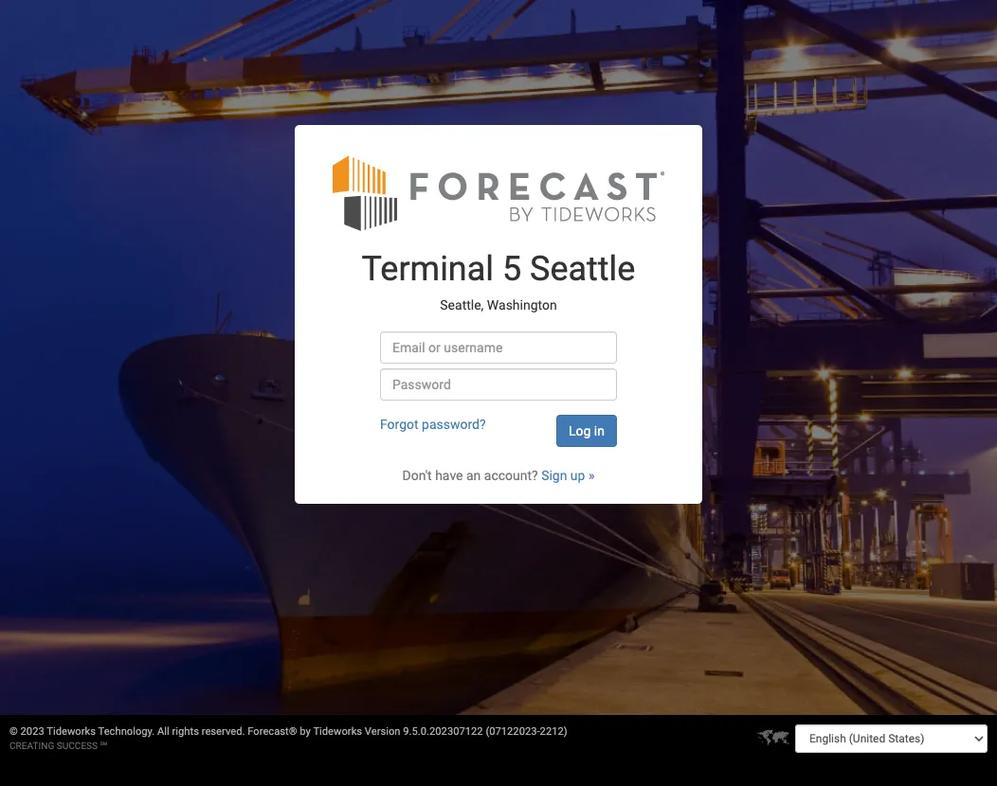Task type: describe. For each thing, give the bounding box(es) containing it.
up
[[570, 468, 585, 483]]

1 tideworks from the left
[[47, 726, 96, 738]]

washington
[[487, 297, 557, 312]]

forgot
[[380, 417, 419, 432]]

an
[[466, 468, 481, 483]]

password?
[[422, 417, 486, 432]]

in
[[594, 424, 605, 439]]

creating
[[9, 741, 54, 752]]

don't have an account? sign up »
[[402, 468, 595, 483]]

© 2023 tideworks technology. all rights reserved. forecast® by tideworks version 9.5.0.202307122 (07122023-2212) creating success ℠
[[9, 726, 567, 752]]

have
[[435, 468, 463, 483]]

(07122023-
[[486, 726, 540, 738]]

»
[[589, 468, 595, 483]]

sign up » link
[[541, 468, 595, 483]]

2 tideworks from the left
[[313, 726, 362, 738]]

terminal 5 seattle seattle, washington
[[362, 249, 635, 312]]

version
[[365, 726, 400, 738]]

technology.
[[98, 726, 155, 738]]

5
[[502, 249, 521, 289]]

2023
[[20, 726, 44, 738]]

℠
[[100, 741, 107, 752]]

forgot password? link
[[380, 417, 486, 432]]

2212)
[[540, 726, 567, 738]]

rights
[[172, 726, 199, 738]]

forecast® by tideworks image
[[333, 154, 664, 232]]

by
[[300, 726, 311, 738]]



Task type: locate. For each thing, give the bounding box(es) containing it.
9.5.0.202307122
[[403, 726, 483, 738]]

©
[[9, 726, 18, 738]]

log
[[569, 424, 591, 439]]

1 horizontal spatial tideworks
[[313, 726, 362, 738]]

forecast®
[[248, 726, 297, 738]]

0 horizontal spatial tideworks
[[47, 726, 96, 738]]

Email or username text field
[[380, 332, 617, 364]]

terminal
[[362, 249, 494, 289]]

sign
[[541, 468, 567, 483]]

tideworks right by
[[313, 726, 362, 738]]

all
[[157, 726, 169, 738]]

forgot password? log in
[[380, 417, 605, 439]]

reserved.
[[202, 726, 245, 738]]

seattle,
[[440, 297, 484, 312]]

don't
[[402, 468, 432, 483]]

account?
[[484, 468, 538, 483]]

tideworks up success
[[47, 726, 96, 738]]

Password password field
[[380, 369, 617, 401]]

log in button
[[556, 415, 617, 447]]

success
[[57, 741, 98, 752]]

tideworks
[[47, 726, 96, 738], [313, 726, 362, 738]]

seattle
[[530, 249, 635, 289]]



Task type: vqa. For each thing, say whether or not it's contained in the screenshot.
don't have an account? sign up »
yes



